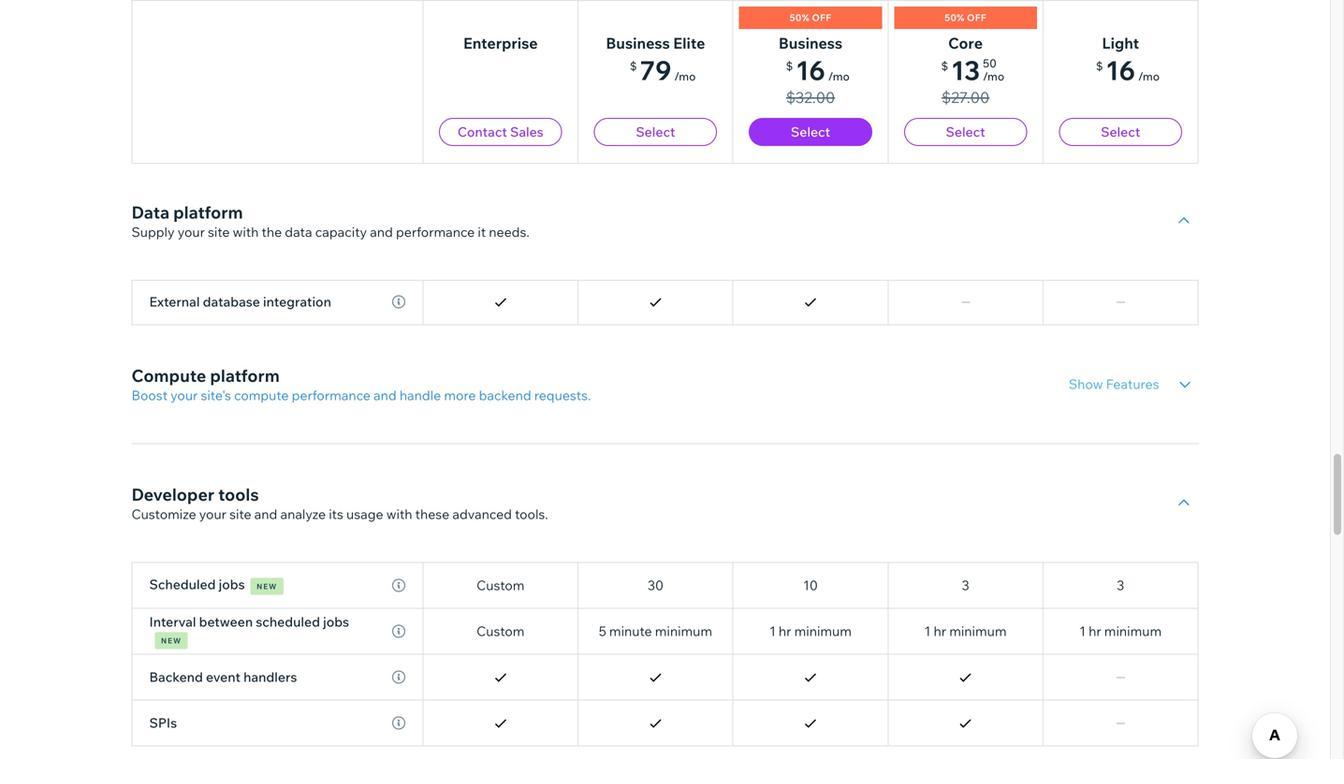 Task type: vqa. For each thing, say whether or not it's contained in the screenshot.
1st 50% Off from right
yes



Task type: describe. For each thing, give the bounding box(es) containing it.
$32.00
[[786, 88, 835, 107]]

0 vertical spatial jobs
[[219, 576, 245, 592]]

business elite
[[606, 34, 705, 52]]

50% for 16
[[790, 12, 810, 23]]

1 5,000 from the top
[[793, 64, 829, 80]]

2 16 from the left
[[1106, 54, 1135, 87]]

1 25,000 from the top
[[634, 64, 677, 80]]

site's
[[201, 387, 231, 403]]

interval
[[149, 614, 196, 630]]

2 vertical spatial minute
[[609, 623, 652, 639]]

$ inside $ 16 /mo
[[1096, 59, 1103, 73]]

analyze
[[280, 506, 326, 522]]

1 vertical spatial minute
[[297, 202, 340, 218]]

business for business $ 16 /mo $32.00
[[779, 34, 843, 52]]

3 minimum from the left
[[949, 623, 1007, 639]]

your for data
[[178, 224, 205, 240]]

50% for 13
[[945, 12, 965, 23]]

scheduled
[[256, 614, 320, 630]]

3 1 hr minimum from the left
[[1079, 623, 1162, 639]]

2 write from the top
[[181, 202, 213, 218]]

usage
[[346, 506, 383, 522]]

boost
[[132, 387, 168, 403]]

the
[[262, 224, 282, 240]]

13
[[951, 54, 980, 87]]

3 select from the left
[[946, 124, 985, 140]]

your for compute
[[170, 387, 198, 403]]

elite
[[673, 34, 705, 52]]

developer
[[132, 484, 214, 505]]

3 select button from the left
[[904, 118, 1027, 146]]

1 minimum from the left
[[655, 623, 712, 639]]

platform for compute platform
[[210, 365, 280, 386]]

capacity
[[315, 224, 367, 240]]

performance inside 'data platform supply your site with the data capacity and performance it needs.'
[[396, 224, 475, 240]]

contact sales
[[458, 124, 544, 140]]

5
[[599, 623, 606, 639]]

business $ 16 /mo $32.00
[[779, 34, 850, 107]]

handlers
[[243, 669, 297, 685]]

more
[[444, 387, 476, 403]]

2 120 from the left
[[1110, 156, 1131, 172]]

4 minimum from the left
[[1104, 623, 1162, 639]]

enterprise
[[463, 34, 538, 52]]

light
[[1102, 34, 1139, 52]]

compute platform boost your site's compute performance and handle more backend requests.
[[132, 365, 591, 403]]

4 select from the left
[[1101, 124, 1140, 140]]

4
[[806, 18, 815, 35]]

1 120 from the left
[[955, 156, 976, 172]]

2 minimum from the left
[[794, 623, 852, 639]]

external
[[149, 293, 200, 310]]

supply
[[132, 224, 175, 240]]

integration
[[263, 293, 331, 310]]

0 vertical spatial minute
[[297, 156, 340, 172]]

3,000 down $27.00
[[948, 110, 984, 126]]

2 5,000 from the top
[[793, 110, 829, 126]]

3 hr from the left
[[1089, 623, 1101, 639]]

$ 16 /mo
[[1096, 54, 1160, 87]]

/mo inside business $ 16 /mo $32.00
[[828, 69, 850, 83]]

data inside 'data platform supply your site with the data capacity and performance it needs.'
[[132, 202, 170, 223]]

500
[[798, 156, 823, 172]]

sales
[[510, 124, 544, 140]]

show features button
[[1069, 376, 1159, 393]]

3,000 up $27.00
[[948, 64, 984, 80]]

features
[[1106, 376, 1159, 392]]

$ inside core $ 13 50 /mo $27.00
[[941, 59, 948, 73]]

customize
[[132, 506, 196, 522]]

$ inside business $ 16 /mo $32.00
[[786, 59, 793, 73]]

backend event handlers
[[149, 669, 297, 685]]

1 select from the left
[[636, 124, 675, 140]]

your for developer
[[199, 506, 226, 522]]

site for tools
[[229, 506, 251, 522]]

site for platform
[[208, 224, 230, 240]]

interval between scheduled jobs new
[[149, 614, 349, 645]]



Task type: locate. For each thing, give the bounding box(es) containing it.
new
[[257, 582, 277, 591], [161, 636, 182, 645]]

0 horizontal spatial off
[[812, 12, 831, 23]]

advanced
[[452, 506, 512, 522]]

1
[[962, 18, 969, 35], [769, 623, 776, 639], [924, 623, 931, 639], [1079, 623, 1086, 639]]

platform for data platform
[[173, 202, 243, 223]]

25,000
[[634, 64, 677, 80], [634, 110, 677, 126]]

select up 3,500
[[636, 124, 675, 140]]

1 vertical spatial performance
[[292, 387, 371, 403]]

minute
[[297, 156, 340, 172], [297, 202, 340, 218], [609, 623, 652, 639]]

2 data write requests per minute from the top
[[149, 202, 340, 218]]

$ inside $ 79 /mo
[[630, 59, 637, 73]]

2 horizontal spatial 1 hr minimum
[[1079, 623, 1162, 639]]

select down $27.00
[[946, 124, 985, 140]]

/mo
[[674, 69, 696, 83], [828, 69, 850, 83], [983, 69, 1004, 83], [1138, 69, 1160, 83]]

$ left 79
[[630, 59, 637, 73]]

select button down $ 16 /mo at the top right
[[1059, 118, 1182, 146]]

data platform supply your site with the data capacity and performance it needs.
[[132, 202, 530, 240]]

2 vertical spatial your
[[199, 506, 226, 522]]

your right supply
[[178, 224, 205, 240]]

new down interval at the left bottom of the page
[[161, 636, 182, 645]]

1 requests from the top
[[216, 156, 270, 172]]

2 1 hr minimum from the left
[[924, 623, 1007, 639]]

your inside 'data platform supply your site with the data capacity and performance it needs.'
[[178, 224, 205, 240]]

1 horizontal spatial 50%
[[945, 12, 965, 23]]

3 /mo from the left
[[983, 69, 1004, 83]]

event
[[206, 669, 241, 685]]

1 vertical spatial 25,000
[[634, 110, 677, 126]]

off up core at top right
[[967, 12, 986, 23]]

0 vertical spatial write
[[181, 156, 213, 172]]

0 horizontal spatial new
[[161, 636, 182, 645]]

0 horizontal spatial 50% off
[[790, 12, 831, 23]]

select button down $27.00
[[904, 118, 1027, 146]]

minute right the 5
[[609, 623, 652, 639]]

16
[[796, 54, 825, 87], [1106, 54, 1135, 87]]

business
[[606, 34, 670, 52], [779, 34, 843, 52]]

show
[[1069, 376, 1103, 392]]

0 vertical spatial with
[[233, 224, 259, 240]]

50% off for 16
[[790, 12, 831, 23]]

platform
[[173, 202, 243, 223], [210, 365, 280, 386]]

1 horizontal spatial 3
[[1117, 577, 1124, 593]]

16 up $32.00
[[796, 54, 825, 87]]

platform inside compute platform boost your site's compute performance and handle more backend requests.
[[210, 365, 280, 386]]

with left these
[[386, 506, 412, 522]]

/mo inside core $ 13 50 /mo $27.00
[[983, 69, 1004, 83]]

1 vertical spatial with
[[386, 506, 412, 522]]

1 write from the top
[[181, 156, 213, 172]]

tools.
[[515, 506, 548, 522]]

1 horizontal spatial 120
[[1110, 156, 1131, 172]]

1 vertical spatial data write requests per minute
[[149, 202, 340, 218]]

/mo right 79
[[674, 69, 696, 83]]

2 hr from the left
[[934, 623, 946, 639]]

needs.
[[489, 224, 530, 240]]

1 horizontal spatial 1 hr minimum
[[924, 623, 1007, 639]]

1 per from the top
[[273, 156, 294, 172]]

developer tools customize your site and analyze its usage with these advanced tools.
[[132, 484, 548, 522]]

0 vertical spatial new
[[257, 582, 277, 591]]

50
[[983, 56, 997, 70]]

jobs inside interval between scheduled jobs new
[[323, 614, 349, 630]]

1 vertical spatial and
[[373, 387, 397, 403]]

scheduled
[[149, 576, 216, 592]]

0 vertical spatial requests
[[216, 156, 270, 172]]

3 $ from the left
[[941, 59, 948, 73]]

select button
[[594, 118, 717, 146], [749, 118, 872, 146], [904, 118, 1027, 146], [1059, 118, 1182, 146]]

$ left 13 at the right of page
[[941, 59, 948, 73]]

2 requests from the top
[[216, 202, 270, 218]]

0 vertical spatial platform
[[173, 202, 243, 223]]

1 horizontal spatial 50% off
[[945, 12, 986, 23]]

10
[[803, 577, 818, 593]]

core
[[948, 34, 983, 52]]

2 business from the left
[[779, 34, 843, 52]]

$ up $32.00
[[786, 59, 793, 73]]

platform up compute
[[210, 365, 280, 386]]

$27.00
[[942, 88, 990, 107]]

3 custom from the top
[[477, 577, 525, 593]]

and inside compute platform boost your site's compute performance and handle more backend requests.
[[373, 387, 397, 403]]

5,000
[[793, 64, 829, 80], [793, 110, 829, 126]]

1 3 from the left
[[962, 577, 969, 593]]

79
[[640, 54, 671, 87]]

business up 79
[[606, 34, 670, 52]]

1 select button from the left
[[594, 118, 717, 146]]

3,000
[[948, 64, 984, 80], [1103, 64, 1139, 80], [948, 110, 984, 126], [1103, 110, 1139, 126]]

2 50% off from the left
[[945, 12, 986, 23]]

1 horizontal spatial 16
[[1106, 54, 1135, 87]]

1 vertical spatial new
[[161, 636, 182, 645]]

1 vertical spatial requests
[[216, 202, 270, 218]]

1 /mo from the left
[[674, 69, 696, 83]]

50%
[[790, 12, 810, 23], [945, 12, 965, 23]]

25,000 down business elite
[[634, 64, 677, 80]]

compute
[[234, 387, 289, 403]]

5,000 down $32.00
[[793, 110, 829, 126]]

1 16 from the left
[[796, 54, 825, 87]]

spis
[[149, 715, 177, 731]]

4 /mo from the left
[[1138, 69, 1160, 83]]

2 3 from the left
[[1117, 577, 1124, 593]]

it
[[478, 224, 486, 240]]

16 inside business $ 16 /mo $32.00
[[796, 54, 825, 87]]

jobs right scheduled on the bottom left of page
[[323, 614, 349, 630]]

/mo inside $ 16 /mo
[[1138, 69, 1160, 83]]

/mo up $32.00
[[828, 69, 850, 83]]

data write requests per minute
[[149, 156, 340, 172], [149, 202, 340, 218]]

and inside 'data platform supply your site with the data capacity and performance it needs.'
[[370, 224, 393, 240]]

2 $ from the left
[[786, 59, 793, 73]]

minute up data
[[297, 202, 340, 218]]

select button up the 500
[[749, 118, 872, 146]]

1 hr minimum
[[769, 623, 852, 639], [924, 623, 1007, 639], [1079, 623, 1162, 639]]

50% up core at top right
[[945, 12, 965, 23]]

platform up supply
[[173, 202, 243, 223]]

per
[[273, 156, 294, 172], [273, 202, 294, 218]]

business inside business $ 16 /mo $32.00
[[779, 34, 843, 52]]

requests
[[216, 156, 270, 172], [216, 202, 270, 218]]

5,000 up $32.00
[[793, 64, 829, 80]]

3,000 down $ 16 /mo at the top right
[[1103, 110, 1139, 126]]

50% off for 13
[[945, 12, 986, 23]]

0 horizontal spatial performance
[[292, 387, 371, 403]]

with inside developer tools customize your site and analyze its usage with these advanced tools.
[[386, 506, 412, 522]]

/mo inside $ 79 /mo
[[674, 69, 696, 83]]

4 $ from the left
[[1096, 59, 1103, 73]]

data
[[285, 224, 312, 240]]

2 50% from the left
[[945, 12, 965, 23]]

contact
[[458, 124, 507, 140]]

4 select button from the left
[[1059, 118, 1182, 146]]

your
[[178, 224, 205, 240], [170, 387, 198, 403], [199, 506, 226, 522]]

2 horizontal spatial hr
[[1089, 623, 1101, 639]]

these
[[415, 506, 449, 522]]

and left handle
[[373, 387, 397, 403]]

requests.
[[534, 387, 591, 403]]

site inside 'data platform supply your site with the data capacity and performance it needs.'
[[208, 224, 230, 240]]

with left the
[[233, 224, 259, 240]]

new inside interval between scheduled jobs new
[[161, 636, 182, 645]]

30
[[648, 577, 664, 593]]

minute up 'data platform supply your site with the data capacity and performance it needs.'
[[297, 156, 340, 172]]

1 vertical spatial per
[[273, 202, 294, 218]]

1 data write requests per minute from the top
[[149, 156, 340, 172]]

1 horizontal spatial hr
[[934, 623, 946, 639]]

write
[[181, 156, 213, 172], [181, 202, 213, 218]]

performance left it
[[396, 224, 475, 240]]

1 vertical spatial jobs
[[323, 614, 349, 630]]

0 vertical spatial per
[[273, 156, 294, 172]]

1 50% from the left
[[790, 12, 810, 23]]

database
[[203, 293, 260, 310]]

/mo right 13 at the right of page
[[983, 69, 1004, 83]]

0 horizontal spatial 120
[[955, 156, 976, 172]]

with
[[233, 224, 259, 240], [386, 506, 412, 522]]

0 horizontal spatial hr
[[779, 623, 791, 639]]

1 horizontal spatial business
[[779, 34, 843, 52]]

backend
[[149, 669, 203, 685]]

external database integration
[[149, 293, 331, 310]]

core $ 13 50 /mo $27.00
[[941, 34, 1004, 107]]

2 select from the left
[[791, 124, 830, 140]]

2 vertical spatial and
[[254, 506, 277, 522]]

50% up business $ 16 /mo $32.00
[[790, 12, 810, 23]]

3,500
[[638, 156, 673, 172]]

1 50% off from the left
[[790, 12, 831, 23]]

0 horizontal spatial 3
[[962, 577, 969, 593]]

business for business elite
[[606, 34, 670, 52]]

1 business from the left
[[606, 34, 670, 52]]

performance inside compute platform boost your site's compute performance and handle more backend requests.
[[292, 387, 371, 403]]

2 custom from the top
[[477, 156, 525, 172]]

select button up 3,500
[[594, 118, 717, 146]]

0 horizontal spatial with
[[233, 224, 259, 240]]

your inside developer tools customize your site and analyze its usage with these advanced tools.
[[199, 506, 226, 522]]

$
[[630, 59, 637, 73], [786, 59, 793, 73], [941, 59, 948, 73], [1096, 59, 1103, 73]]

2 25,000 from the top
[[634, 110, 677, 126]]

new up scheduled on the bottom left of page
[[257, 582, 277, 591]]

backend
[[479, 387, 531, 403]]

with inside 'data platform supply your site with the data capacity and performance it needs.'
[[233, 224, 259, 240]]

jobs up between
[[219, 576, 245, 592]]

0 vertical spatial 25,000
[[634, 64, 677, 80]]

scheduled jobs
[[149, 576, 245, 592]]

site
[[208, 224, 230, 240], [229, 506, 251, 522]]

select up the 500
[[791, 124, 830, 140]]

0 vertical spatial site
[[208, 224, 230, 240]]

2 select button from the left
[[749, 118, 872, 146]]

site inside developer tools customize your site and analyze its usage with these advanced tools.
[[229, 506, 251, 522]]

0 vertical spatial your
[[178, 224, 205, 240]]

1 1 hr minimum from the left
[[769, 623, 852, 639]]

1 vertical spatial write
[[181, 202, 213, 218]]

site left the
[[208, 224, 230, 240]]

off for 16
[[812, 12, 831, 23]]

your down tools
[[199, 506, 226, 522]]

custom
[[477, 110, 525, 126], [477, 156, 525, 172], [477, 577, 525, 593], [477, 623, 525, 639]]

$ down the light
[[1096, 59, 1103, 73]]

50% off
[[790, 12, 831, 23], [945, 12, 986, 23]]

site down tools
[[229, 506, 251, 522]]

platform inside 'data platform supply your site with the data capacity and performance it needs.'
[[173, 202, 243, 223]]

tools
[[218, 484, 259, 505]]

and inside developer tools customize your site and analyze its usage with these advanced tools.
[[254, 506, 277, 522]]

0 horizontal spatial 1 hr minimum
[[769, 623, 852, 639]]

2 /mo from the left
[[828, 69, 850, 83]]

performance
[[396, 224, 475, 240], [292, 387, 371, 403]]

/mo down the light
[[1138, 69, 1160, 83]]

1 horizontal spatial performance
[[396, 224, 475, 240]]

contact sales button
[[439, 118, 562, 146]]

select
[[636, 124, 675, 140], [791, 124, 830, 140], [946, 124, 985, 140], [1101, 124, 1140, 140]]

its
[[329, 506, 343, 522]]

compute
[[132, 365, 206, 386]]

0 vertical spatial performance
[[396, 224, 475, 240]]

handle
[[400, 387, 441, 403]]

1 vertical spatial your
[[170, 387, 198, 403]]

16 down the light
[[1106, 54, 1135, 87]]

$ 79 /mo
[[630, 54, 696, 87]]

1 vertical spatial platform
[[210, 365, 280, 386]]

120
[[955, 156, 976, 172], [1110, 156, 1131, 172]]

jobs
[[219, 576, 245, 592], [323, 614, 349, 630]]

select down $ 16 /mo at the top right
[[1101, 124, 1140, 140]]

data
[[149, 156, 179, 172], [132, 202, 170, 223], [149, 202, 179, 218]]

2 off from the left
[[967, 12, 986, 23]]

0 vertical spatial data write requests per minute
[[149, 156, 340, 172]]

0 vertical spatial and
[[370, 224, 393, 240]]

0 horizontal spatial jobs
[[219, 576, 245, 592]]

3,000 down the light
[[1103, 64, 1139, 80]]

show features
[[1069, 376, 1159, 392]]

between
[[199, 614, 253, 630]]

1 horizontal spatial with
[[386, 506, 412, 522]]

and down tools
[[254, 506, 277, 522]]

0 vertical spatial 5,000
[[793, 64, 829, 80]]

1 $ from the left
[[630, 59, 637, 73]]

4 custom from the top
[[477, 623, 525, 639]]

1 custom from the top
[[477, 110, 525, 126]]

1 horizontal spatial off
[[967, 12, 986, 23]]

off up business $ 16 /mo $32.00
[[812, 12, 831, 23]]

5 minute minimum
[[599, 623, 712, 639]]

1 off from the left
[[812, 12, 831, 23]]

0 horizontal spatial business
[[606, 34, 670, 52]]

and
[[370, 224, 393, 240], [373, 387, 397, 403], [254, 506, 277, 522]]

1 vertical spatial site
[[229, 506, 251, 522]]

off for 13
[[967, 12, 986, 23]]

50% off up core at top right
[[945, 12, 986, 23]]

minimum
[[655, 623, 712, 639], [794, 623, 852, 639], [949, 623, 1007, 639], [1104, 623, 1162, 639]]

your down compute at the left of page
[[170, 387, 198, 403]]

business up $32.00
[[779, 34, 843, 52]]

2 per from the top
[[273, 202, 294, 218]]

50% off up business $ 16 /mo $32.00
[[790, 12, 831, 23]]

performance right compute
[[292, 387, 371, 403]]

1 horizontal spatial new
[[257, 582, 277, 591]]

0 horizontal spatial 50%
[[790, 12, 810, 23]]

1 horizontal spatial jobs
[[323, 614, 349, 630]]

and right capacity
[[370, 224, 393, 240]]

1 vertical spatial 5,000
[[793, 110, 829, 126]]

3
[[962, 577, 969, 593], [1117, 577, 1124, 593]]

off
[[812, 12, 831, 23], [967, 12, 986, 23]]

0 horizontal spatial 16
[[796, 54, 825, 87]]

1 hr from the left
[[779, 623, 791, 639]]

25,000 up 3,500
[[634, 110, 677, 126]]

your inside compute platform boost your site's compute performance and handle more backend requests.
[[170, 387, 198, 403]]



